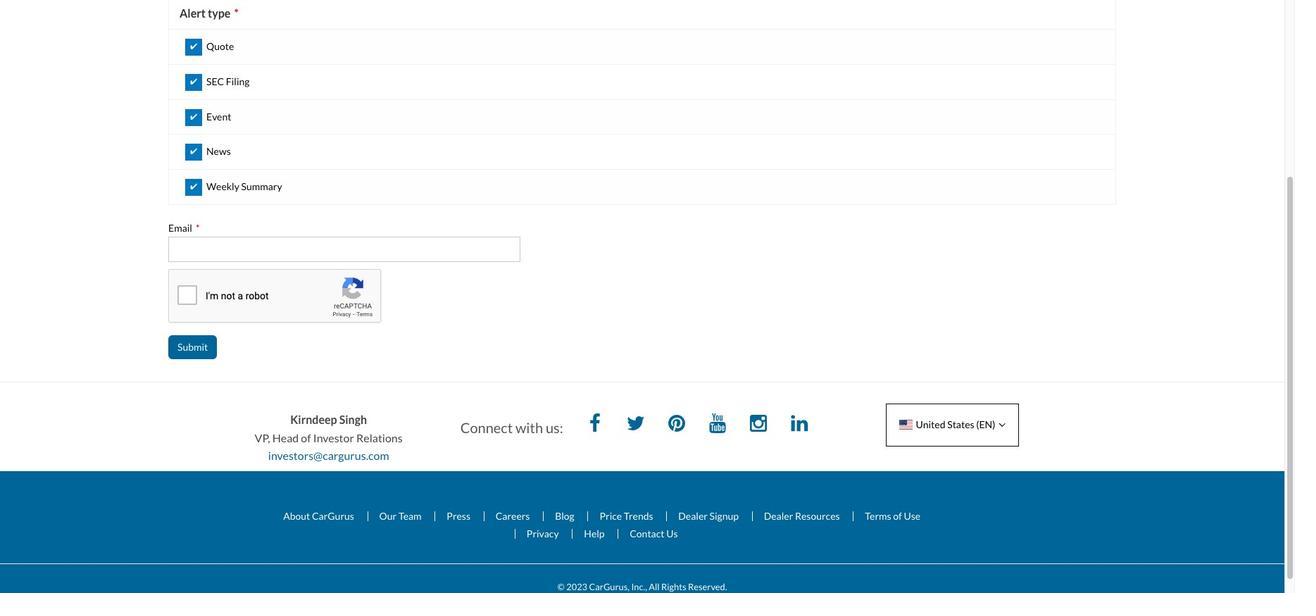 Task type: vqa. For each thing, say whether or not it's contained in the screenshot.
at corresponding to Annual
no



Task type: describe. For each thing, give the bounding box(es) containing it.
email
[[168, 222, 192, 234]]

our team link
[[367, 510, 433, 522]]

our team
[[379, 510, 422, 522]]

alert
[[180, 6, 206, 20]]

inc.,
[[631, 581, 647, 592]]

dealer signup
[[679, 510, 739, 522]]

Email email field
[[168, 237, 521, 262]]

states
[[947, 418, 975, 430]]

cargurus
[[312, 510, 354, 522]]

contact us link
[[618, 528, 689, 540]]

weekly
[[206, 180, 239, 192]]

price trends link
[[588, 510, 665, 522]]

press
[[447, 510, 471, 522]]

careers
[[496, 510, 530, 522]]

kirndeep
[[290, 413, 337, 426]]

alert type
[[180, 6, 231, 20]]

(en)
[[976, 418, 996, 430]]

singh
[[339, 413, 367, 426]]

reserved.
[[688, 581, 727, 592]]

signup
[[710, 510, 739, 522]]

privacy
[[527, 528, 559, 540]]

blog link
[[543, 510, 586, 522]]

event
[[206, 110, 231, 122]]

weekly summary
[[206, 180, 282, 192]]

press link
[[435, 510, 482, 522]]

relations
[[356, 431, 403, 444]]

price trends
[[600, 510, 653, 522]]

united states (en)
[[916, 418, 996, 430]]

pinterest image
[[663, 411, 691, 439]]

resources
[[795, 510, 840, 522]]

investors@cargurus.com link
[[268, 449, 389, 462]]

connect with us element
[[460, 411, 824, 439]]

use
[[904, 510, 921, 522]]

instagram image
[[745, 411, 773, 439]]

filing
[[226, 75, 250, 87]]

of inside kirndeep singh vp, head of investor relations investors@cargurus.com
[[301, 431, 311, 444]]

with
[[516, 419, 543, 436]]

help link
[[572, 528, 616, 540]]

dealer signup link
[[667, 510, 750, 522]]

connect
[[460, 419, 513, 436]]

©
[[558, 581, 565, 592]]

summary
[[241, 180, 282, 192]]

head
[[272, 431, 299, 444]]

us image
[[899, 420, 912, 430]]



Task type: locate. For each thing, give the bounding box(es) containing it.
all
[[649, 581, 660, 592]]

about
[[283, 510, 310, 522]]

terms of use privacy
[[527, 510, 921, 540]]

privacy link
[[515, 528, 570, 540]]

2 dealer from the left
[[764, 510, 793, 522]]

trends
[[624, 510, 653, 522]]

united states (en) button
[[886, 403, 1019, 446]]

of
[[301, 431, 311, 444], [893, 510, 902, 522]]

dealer for dealer signup
[[679, 510, 708, 522]]

terms of use link
[[853, 510, 932, 522]]

1 horizontal spatial of
[[893, 510, 902, 522]]

our
[[379, 510, 397, 522]]

youtube image
[[704, 411, 732, 439]]

sec filing
[[206, 75, 250, 87]]

dealer resources link
[[752, 510, 851, 522]]

© 2023 cargurus, inc., all rights reserved.
[[558, 581, 727, 592]]

team
[[399, 510, 422, 522]]

sec
[[206, 75, 224, 87]]

blog
[[555, 510, 575, 522]]

1 dealer from the left
[[679, 510, 708, 522]]

cargurus,
[[589, 581, 630, 592]]

facebook image
[[581, 411, 609, 439]]

help
[[584, 528, 605, 540]]

connect with us:
[[460, 419, 563, 436]]

careers link
[[484, 510, 541, 522]]

0 horizontal spatial of
[[301, 431, 311, 444]]

investors@cargurus.com
[[268, 449, 389, 462]]

rights
[[661, 581, 686, 592]]

of inside terms of use privacy
[[893, 510, 902, 522]]

of down kirndeep
[[301, 431, 311, 444]]

us
[[666, 528, 678, 540]]

dealer
[[679, 510, 708, 522], [764, 510, 793, 522]]

investor
[[313, 431, 354, 444]]

dealer resources
[[764, 510, 840, 522]]

dealer left resources
[[764, 510, 793, 522]]

0 vertical spatial of
[[301, 431, 311, 444]]

vp,
[[255, 431, 270, 444]]

1 horizontal spatial dealer
[[764, 510, 793, 522]]

united
[[916, 418, 946, 430]]

quote
[[206, 40, 234, 52]]

price
[[600, 510, 622, 522]]

of left use
[[893, 510, 902, 522]]

terms
[[865, 510, 891, 522]]

contact
[[630, 528, 665, 540]]

dealer for dealer resources
[[764, 510, 793, 522]]

linkedin image
[[785, 411, 814, 439]]

news
[[206, 145, 231, 157]]

about cargurus
[[283, 510, 354, 522]]

twitter image
[[622, 411, 650, 439]]

0 horizontal spatial dealer
[[679, 510, 708, 522]]

type
[[208, 6, 231, 20]]

dealer left the signup
[[679, 510, 708, 522]]

2023
[[566, 581, 587, 592]]

kirndeep singh vp, head of investor relations investors@cargurus.com
[[255, 413, 403, 462]]

contact us
[[630, 528, 678, 540]]

1 vertical spatial of
[[893, 510, 902, 522]]

us:
[[546, 419, 563, 436]]

about cargurus link
[[272, 510, 365, 522]]

None submit
[[168, 335, 217, 359]]



